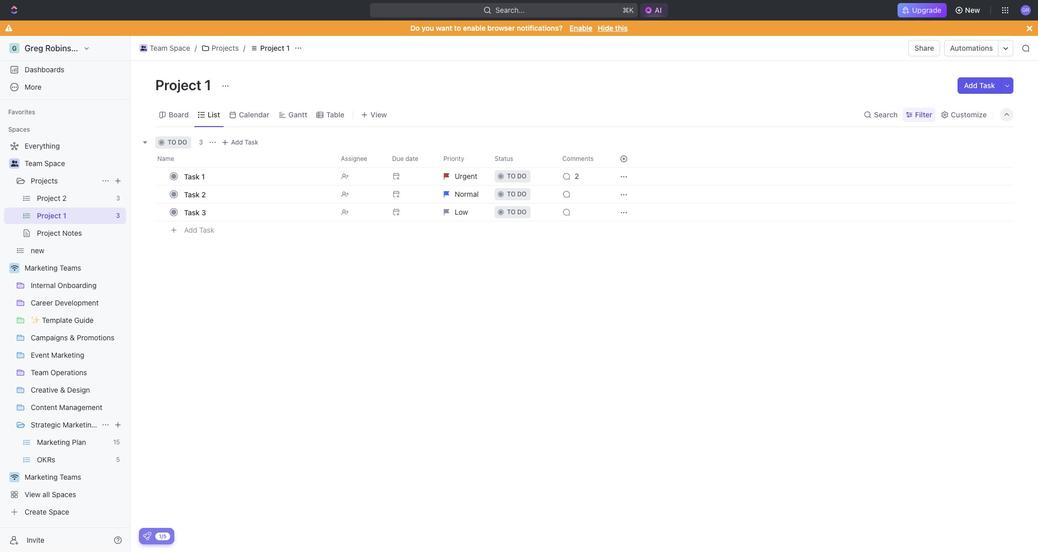 Task type: locate. For each thing, give the bounding box(es) containing it.
2 horizontal spatial add task
[[964, 81, 996, 90]]

0 horizontal spatial /
[[195, 44, 197, 52]]

2 teams from the top
[[60, 473, 81, 482]]

filter
[[916, 110, 933, 119]]

0 horizontal spatial plan
[[72, 438, 86, 447]]

0 horizontal spatial projects
[[31, 176, 58, 185]]

add task button down task 3
[[180, 224, 219, 236]]

team right user group image at left
[[150, 44, 168, 52]]

normal
[[455, 190, 479, 198]]

5
[[116, 456, 120, 464]]

notifications?
[[517, 24, 563, 32]]

1 horizontal spatial add
[[231, 138, 243, 146]]

& inside 'link'
[[70, 333, 75, 342]]

2 for project 2
[[62, 194, 67, 203]]

0 vertical spatial team space
[[150, 44, 190, 52]]

add task up customize
[[964, 81, 996, 90]]

project inside project 2 link
[[37, 194, 60, 203]]

& left design at the bottom left of the page
[[60, 386, 65, 394]]

upgrade
[[913, 6, 942, 14]]

add task button
[[958, 77, 1002, 94], [219, 136, 262, 149], [180, 224, 219, 236]]

marketing down content management link
[[63, 421, 96, 429]]

teams down okrs link
[[60, 473, 81, 482]]

1 vertical spatial wifi image
[[11, 474, 18, 481]]

team space right user group image at left
[[150, 44, 190, 52]]

1 horizontal spatial project 1
[[155, 76, 215, 93]]

1 vertical spatial ‎task
[[184, 190, 200, 199]]

1 to do button from the top
[[489, 167, 556, 186]]

name
[[157, 155, 174, 163]]

3 up project notes link
[[116, 212, 120, 220]]

add
[[964, 81, 978, 90], [231, 138, 243, 146], [184, 225, 197, 234]]

1 horizontal spatial &
[[70, 333, 75, 342]]

2 horizontal spatial add
[[964, 81, 978, 90]]

team right user group icon
[[25, 159, 42, 168]]

new
[[966, 6, 981, 14]]

view inside view button
[[371, 110, 387, 119]]

teams down 'new' link
[[60, 264, 81, 272]]

to do for low
[[507, 208, 527, 216]]

0 horizontal spatial team space
[[25, 159, 65, 168]]

marketing down okrs
[[25, 473, 58, 482]]

0 vertical spatial project 1
[[260, 44, 290, 52]]

0 vertical spatial projects link
[[199, 42, 241, 54]]

event marketing link
[[31, 347, 124, 364]]

add task
[[964, 81, 996, 90], [231, 138, 258, 146], [184, 225, 214, 234]]

greg robinson's workspace, , element
[[9, 43, 19, 53]]

to for normal
[[507, 190, 516, 198]]

0 horizontal spatial &
[[60, 386, 65, 394]]

new button
[[951, 2, 987, 18]]

team down event
[[31, 368, 49, 377]]

marketing up the 'internal'
[[25, 264, 58, 272]]

task
[[980, 81, 996, 90], [245, 138, 258, 146], [184, 208, 200, 217], [199, 225, 214, 234]]

0 horizontal spatial spaces
[[8, 126, 30, 133]]

0 horizontal spatial add
[[184, 225, 197, 234]]

project for project 2 link
[[37, 194, 60, 203]]

do you want to enable browser notifications? enable hide this
[[411, 24, 628, 32]]

share button
[[909, 40, 941, 56]]

team space down everything
[[25, 159, 65, 168]]

1 vertical spatial projects
[[31, 176, 58, 185]]

1 vertical spatial add
[[231, 138, 243, 146]]

do for low
[[517, 208, 527, 216]]

0 vertical spatial add task button
[[958, 77, 1002, 94]]

1 vertical spatial project 1
[[155, 76, 215, 93]]

0 vertical spatial team
[[150, 44, 168, 52]]

1 vertical spatial projects link
[[31, 173, 97, 189]]

0 vertical spatial &
[[70, 333, 75, 342]]

event
[[31, 351, 49, 360]]

automations
[[951, 44, 993, 52]]

2 up project notes
[[62, 194, 67, 203]]

marketing teams
[[25, 264, 81, 272], [25, 473, 81, 482]]

1 ‎task from the top
[[184, 172, 200, 181]]

1 vertical spatial plan
[[72, 438, 86, 447]]

& for campaigns
[[70, 333, 75, 342]]

tree containing everything
[[4, 138, 126, 521]]

customize
[[951, 110, 987, 119]]

1 inside tree
[[63, 211, 66, 220]]

everything link
[[4, 138, 124, 154]]

0 vertical spatial space
[[170, 44, 190, 52]]

1 horizontal spatial team space link
[[137, 42, 193, 54]]

project 1
[[260, 44, 290, 52], [155, 76, 215, 93], [37, 211, 66, 220]]

enable
[[570, 24, 593, 32]]

content management link
[[31, 400, 124, 416]]

&
[[70, 333, 75, 342], [60, 386, 65, 394]]

design
[[67, 386, 90, 394]]

space right user group image at left
[[170, 44, 190, 52]]

you
[[422, 24, 434, 32]]

0 vertical spatial marketing teams link
[[25, 260, 124, 276]]

1 vertical spatial view
[[25, 490, 41, 499]]

tree inside sidebar navigation
[[4, 138, 126, 521]]

‎task inside "link"
[[184, 190, 200, 199]]

0 vertical spatial marketing teams
[[25, 264, 81, 272]]

0 vertical spatial ‎task
[[184, 172, 200, 181]]

1 wifi image from the top
[[11, 265, 18, 271]]

0 horizontal spatial project 1 link
[[37, 208, 112, 224]]

gantt
[[289, 110, 307, 119]]

2 horizontal spatial 2
[[575, 172, 579, 181]]

0 horizontal spatial team space link
[[25, 155, 124, 172]]

spaces up create space link
[[52, 490, 76, 499]]

1 vertical spatial team space link
[[25, 155, 124, 172]]

project inside project notes link
[[37, 229, 60, 237]]

‎task down ‎task 1
[[184, 190, 200, 199]]

assignee button
[[335, 151, 386, 167]]

add task button up name dropdown button
[[219, 136, 262, 149]]

& down ✨ template guide 'link'
[[70, 333, 75, 342]]

1 horizontal spatial 2
[[202, 190, 206, 199]]

2 vertical spatial add task
[[184, 225, 214, 234]]

team operations link
[[31, 365, 124, 381]]

1 vertical spatial marketing teams link
[[25, 469, 124, 486]]

add up customize
[[964, 81, 978, 90]]

2 up task 3
[[202, 190, 206, 199]]

2 marketing teams from the top
[[25, 473, 81, 482]]

to do button
[[489, 167, 556, 186], [489, 185, 556, 204], [489, 203, 556, 222]]

favorites button
[[4, 106, 39, 118]]

share
[[915, 44, 935, 52]]

team space link
[[137, 42, 193, 54], [25, 155, 124, 172]]

list link
[[206, 107, 220, 122]]

search button
[[861, 107, 901, 122]]

space down everything link
[[44, 159, 65, 168]]

/
[[195, 44, 197, 52], [243, 44, 246, 52]]

0 horizontal spatial 2
[[62, 194, 67, 203]]

0 vertical spatial teams
[[60, 264, 81, 272]]

space down view all spaces link
[[49, 508, 69, 516]]

new
[[31, 246, 44, 255]]

to do
[[168, 138, 187, 146], [507, 172, 527, 180], [507, 190, 527, 198], [507, 208, 527, 216]]

2 ‎task from the top
[[184, 190, 200, 199]]

‎task
[[184, 172, 200, 181], [184, 190, 200, 199]]

1 horizontal spatial team space
[[150, 44, 190, 52]]

plan up okrs link
[[72, 438, 86, 447]]

comments button
[[556, 151, 608, 167]]

2 wifi image from the top
[[11, 474, 18, 481]]

view inside view all spaces link
[[25, 490, 41, 499]]

0 vertical spatial projects
[[212, 44, 239, 52]]

greg
[[25, 44, 43, 53]]

wifi image
[[11, 265, 18, 271], [11, 474, 18, 481]]

due date
[[392, 155, 419, 163]]

1 horizontal spatial /
[[243, 44, 246, 52]]

0 vertical spatial view
[[371, 110, 387, 119]]

2 to do button from the top
[[489, 185, 556, 204]]

team space inside sidebar navigation
[[25, 159, 65, 168]]

1 vertical spatial &
[[60, 386, 65, 394]]

2 horizontal spatial project 1
[[260, 44, 290, 52]]

priority
[[444, 155, 465, 163]]

automations button
[[945, 41, 999, 56]]

‎task up the ‎task 2
[[184, 172, 200, 181]]

2 inside project 2 link
[[62, 194, 67, 203]]

marketing teams link up onboarding
[[25, 260, 124, 276]]

1 vertical spatial marketing teams
[[25, 473, 81, 482]]

view right table
[[371, 110, 387, 119]]

project notes link
[[37, 225, 124, 242]]

calendar link
[[237, 107, 270, 122]]

✨ template guide link
[[31, 312, 124, 329]]

user group image
[[140, 46, 147, 51]]

2 down comments
[[575, 172, 579, 181]]

search
[[874, 110, 898, 119]]

1 vertical spatial spaces
[[52, 490, 76, 499]]

1 teams from the top
[[60, 264, 81, 272]]

2 inside ‎task 2 "link"
[[202, 190, 206, 199]]

marketing teams link down okrs link
[[25, 469, 124, 486]]

all
[[43, 490, 50, 499]]

2 vertical spatial team
[[31, 368, 49, 377]]

strategic
[[31, 421, 61, 429]]

upgrade link
[[898, 3, 947, 17]]

urgent button
[[437, 167, 489, 186]]

0 vertical spatial add
[[964, 81, 978, 90]]

plan down management on the left
[[98, 421, 112, 429]]

‎task 1
[[184, 172, 205, 181]]

content
[[31, 403, 57, 412]]

0 vertical spatial wifi image
[[11, 265, 18, 271]]

task down the ‎task 2
[[184, 208, 200, 217]]

1 vertical spatial team space
[[25, 159, 65, 168]]

2 vertical spatial add task button
[[180, 224, 219, 236]]

add task up name dropdown button
[[231, 138, 258, 146]]

normal button
[[437, 185, 489, 204]]

projects link
[[199, 42, 241, 54], [31, 173, 97, 189]]

project 1 inside tree
[[37, 211, 66, 220]]

3 to do button from the top
[[489, 203, 556, 222]]

team inside team operations 'link'
[[31, 368, 49, 377]]

customize button
[[938, 107, 990, 122]]

1 horizontal spatial project 1 link
[[248, 42, 292, 54]]

task up name dropdown button
[[245, 138, 258, 146]]

view for view all spaces
[[25, 490, 41, 499]]

spaces
[[8, 126, 30, 133], [52, 490, 76, 499]]

team operations
[[31, 368, 87, 377]]

1 vertical spatial teams
[[60, 473, 81, 482]]

creative & design link
[[31, 382, 124, 399]]

to
[[454, 24, 461, 32], [168, 138, 176, 146], [507, 172, 516, 180], [507, 190, 516, 198], [507, 208, 516, 216]]

spaces down favorites button
[[8, 126, 30, 133]]

filter button
[[903, 107, 936, 122]]

1 vertical spatial space
[[44, 159, 65, 168]]

okrs
[[37, 455, 55, 464]]

marketing up okrs
[[37, 438, 70, 447]]

marketing teams up "view all spaces"
[[25, 473, 81, 482]]

add task down task 3
[[184, 225, 214, 234]]

1 marketing teams from the top
[[25, 264, 81, 272]]

date
[[406, 155, 419, 163]]

0 horizontal spatial view
[[25, 490, 41, 499]]

0 horizontal spatial project 1
[[37, 211, 66, 220]]

1 vertical spatial add task
[[231, 138, 258, 146]]

1 horizontal spatial plan
[[98, 421, 112, 429]]

2 vertical spatial project 1
[[37, 211, 66, 220]]

15
[[113, 439, 120, 446]]

add up name dropdown button
[[231, 138, 243, 146]]

1 horizontal spatial view
[[371, 110, 387, 119]]

view left all
[[25, 490, 41, 499]]

1 / from the left
[[195, 44, 197, 52]]

add task button up customize
[[958, 77, 1002, 94]]

add down task 3
[[184, 225, 197, 234]]

1 vertical spatial project 1 link
[[37, 208, 112, 224]]

enable
[[463, 24, 486, 32]]

view for view
[[371, 110, 387, 119]]

creative
[[31, 386, 58, 394]]

marketing teams up the 'internal'
[[25, 264, 81, 272]]

tree
[[4, 138, 126, 521]]

1 horizontal spatial projects
[[212, 44, 239, 52]]

sidebar navigation
[[0, 36, 133, 552]]



Task type: vqa. For each thing, say whether or not it's contained in the screenshot.
‎task 1 at top left
yes



Task type: describe. For each thing, give the bounding box(es) containing it.
‎task for ‎task 1
[[184, 172, 200, 181]]

✨ template guide
[[31, 316, 94, 325]]

to do for urgent
[[507, 172, 527, 180]]

do for urgent
[[517, 172, 527, 180]]

promotions
[[77, 333, 115, 342]]

wifi image for first marketing teams link
[[11, 265, 18, 271]]

& for creative
[[60, 386, 65, 394]]

table
[[326, 110, 345, 119]]

view all spaces
[[25, 490, 76, 499]]

new link
[[31, 243, 124, 259]]

due date button
[[386, 151, 437, 167]]

favorites
[[8, 108, 35, 116]]

onboarding
[[58, 281, 97, 290]]

onboarding checklist button image
[[143, 532, 151, 541]]

workspace
[[90, 44, 132, 53]]

campaigns
[[31, 333, 68, 342]]

project 2
[[37, 194, 67, 203]]

table link
[[324, 107, 345, 122]]

project for project notes link
[[37, 229, 60, 237]]

wifi image for 1st marketing teams link from the bottom of the sidebar navigation
[[11, 474, 18, 481]]

0 horizontal spatial add task
[[184, 225, 214, 234]]

onboarding checklist button element
[[143, 532, 151, 541]]

0 vertical spatial add task
[[964, 81, 996, 90]]

0 horizontal spatial projects link
[[31, 173, 97, 189]]

project notes
[[37, 229, 82, 237]]

ai button
[[641, 3, 668, 17]]

0 vertical spatial team space link
[[137, 42, 193, 54]]

2 inside 2 dropdown button
[[575, 172, 579, 181]]

guide
[[74, 316, 94, 325]]

priority button
[[437, 151, 489, 167]]

marketing plan link
[[37, 434, 109, 451]]

internal
[[31, 281, 56, 290]]

invite
[[27, 536, 45, 544]]

list
[[208, 110, 220, 119]]

project for the bottom project 1 link
[[37, 211, 61, 220]]

1 horizontal spatial spaces
[[52, 490, 76, 499]]

3 right project 2 link
[[116, 194, 120, 202]]

2 vertical spatial space
[[49, 508, 69, 516]]

do for normal
[[517, 190, 527, 198]]

1 horizontal spatial projects link
[[199, 42, 241, 54]]

gr button
[[1018, 2, 1034, 18]]

campaigns & promotions
[[31, 333, 115, 342]]

greg robinson's workspace
[[25, 44, 132, 53]]

teams for first marketing teams link
[[60, 264, 81, 272]]

‎task 1 link
[[182, 169, 333, 184]]

task up customize
[[980, 81, 996, 90]]

to do for normal
[[507, 190, 527, 198]]

3 up ‎task 1
[[199, 138, 203, 146]]

ai
[[655, 6, 662, 14]]

‎task 2 link
[[182, 187, 333, 202]]

marketing plan
[[37, 438, 86, 447]]

due
[[392, 155, 404, 163]]

2 marketing teams link from the top
[[25, 469, 124, 486]]

1/5
[[159, 533, 167, 539]]

create space link
[[4, 504, 124, 521]]

create space
[[25, 508, 69, 516]]

low
[[455, 208, 468, 216]]

robinson's
[[45, 44, 87, 53]]

marketing for marketing plan link
[[37, 438, 70, 447]]

career development
[[31, 299, 99, 307]]

event marketing
[[31, 351, 84, 360]]

projects inside sidebar navigation
[[31, 176, 58, 185]]

calendar
[[239, 110, 270, 119]]

1 vertical spatial team
[[25, 159, 42, 168]]

3 down the ‎task 2
[[202, 208, 206, 217]]

gr
[[1023, 7, 1030, 13]]

strategic marketing plan link
[[31, 417, 112, 433]]

content management
[[31, 403, 102, 412]]

task 3 link
[[182, 205, 333, 220]]

view all spaces link
[[4, 487, 124, 503]]

to do button for normal
[[489, 185, 556, 204]]

2 vertical spatial add
[[184, 225, 197, 234]]

0 vertical spatial spaces
[[8, 126, 30, 133]]

to for low
[[507, 208, 516, 216]]

1 marketing teams link from the top
[[25, 260, 124, 276]]

teams for 1st marketing teams link from the bottom of the sidebar navigation
[[60, 473, 81, 482]]

this
[[615, 24, 628, 32]]

do
[[411, 24, 420, 32]]

board
[[169, 110, 189, 119]]

assignee
[[341, 155, 367, 163]]

1 vertical spatial add task button
[[219, 136, 262, 149]]

0 vertical spatial plan
[[98, 421, 112, 429]]

hide
[[598, 24, 614, 32]]

development
[[55, 299, 99, 307]]

browser
[[488, 24, 515, 32]]

‎task for ‎task 2
[[184, 190, 200, 199]]

creative & design
[[31, 386, 90, 394]]

1 horizontal spatial add task
[[231, 138, 258, 146]]

task down task 3
[[199, 225, 214, 234]]

0 vertical spatial project 1 link
[[248, 42, 292, 54]]

urgent
[[455, 172, 478, 181]]

dashboards
[[25, 65, 64, 74]]

template
[[42, 316, 72, 325]]

career development link
[[31, 295, 124, 311]]

✨
[[31, 316, 40, 325]]

low button
[[437, 203, 489, 222]]

status button
[[489, 151, 556, 167]]

strategic marketing plan
[[31, 421, 112, 429]]

view button
[[357, 103, 391, 127]]

to do button for urgent
[[489, 167, 556, 186]]

board link
[[167, 107, 189, 122]]

2 for ‎task 2
[[202, 190, 206, 199]]

more
[[25, 83, 42, 91]]

marketing up 'operations'
[[51, 351, 84, 360]]

2 button
[[556, 167, 608, 186]]

internal onboarding link
[[31, 277, 124, 294]]

want
[[436, 24, 453, 32]]

2 / from the left
[[243, 44, 246, 52]]

management
[[59, 403, 102, 412]]

user group image
[[11, 161, 18, 167]]

notes
[[62, 229, 82, 237]]

status
[[495, 155, 514, 163]]

to do button for low
[[489, 203, 556, 222]]

to for urgent
[[507, 172, 516, 180]]

marketing for first marketing teams link
[[25, 264, 58, 272]]

marketing for 1st marketing teams link from the bottom of the sidebar navigation
[[25, 473, 58, 482]]

task 3
[[184, 208, 206, 217]]

view button
[[357, 107, 391, 122]]

‎task 2
[[184, 190, 206, 199]]



